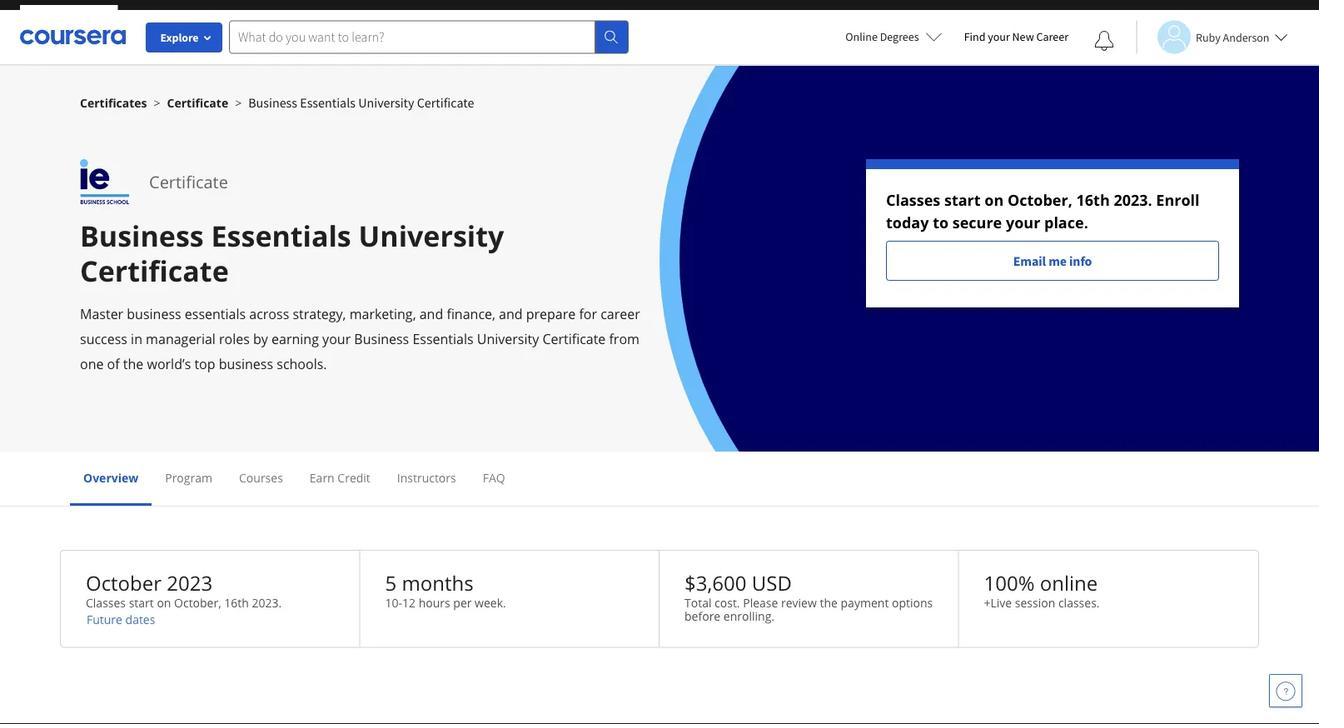 Task type: vqa. For each thing, say whether or not it's contained in the screenshot.


Task type: locate. For each thing, give the bounding box(es) containing it.
0 vertical spatial 2023.
[[1114, 190, 1153, 210]]

october, inside classes start on october, 16th 2023. enroll today to secure your place.
[[1008, 190, 1073, 210]]

the right review
[[820, 595, 838, 610]]

100%
[[985, 570, 1035, 597]]

0 horizontal spatial classes
[[86, 595, 126, 610]]

0 horizontal spatial start
[[129, 595, 154, 610]]

your right find at the top
[[988, 29, 1011, 44]]

1 horizontal spatial 2023.
[[1114, 190, 1153, 210]]

university inside business essentials university certificate
[[359, 216, 504, 255]]

schools.
[[277, 355, 327, 373]]

new
[[1013, 29, 1035, 44]]

week.
[[475, 595, 506, 610]]

5
[[385, 570, 397, 597]]

2023
[[167, 570, 213, 597]]

2 vertical spatial your
[[323, 330, 351, 348]]

certificate down for
[[543, 330, 606, 348]]

2023.
[[1114, 190, 1153, 210], [252, 595, 282, 610]]

1 vertical spatial university
[[359, 216, 504, 255]]

0 vertical spatial classes
[[887, 190, 941, 210]]

explore
[[160, 30, 199, 45]]

1 vertical spatial on
[[157, 595, 171, 610]]

business down roles
[[219, 355, 273, 373]]

certificate down explore "dropdown button"
[[167, 95, 228, 110]]

1 and from the left
[[420, 305, 443, 323]]

0 vertical spatial business
[[248, 94, 297, 111]]

essentials
[[300, 94, 356, 111], [211, 216, 351, 255], [413, 330, 474, 348]]

the
[[123, 355, 144, 373], [820, 595, 838, 610]]

certificate menu element
[[70, 452, 1250, 506]]

1 vertical spatial 16th
[[224, 595, 249, 610]]

2 and from the left
[[499, 305, 523, 323]]

today
[[887, 212, 929, 233]]

0 vertical spatial start
[[945, 190, 981, 210]]

1 vertical spatial start
[[129, 595, 154, 610]]

certificate inside business essentials university certificate
[[80, 251, 229, 290]]

2023. left enroll
[[1114, 190, 1153, 210]]

2 vertical spatial business
[[354, 330, 409, 348]]

0 horizontal spatial business
[[80, 216, 204, 255]]

by
[[253, 330, 268, 348]]

and left finance,
[[420, 305, 443, 323]]

classes.
[[1059, 595, 1100, 610]]

options
[[892, 595, 933, 610]]

business right certificate link
[[248, 94, 297, 111]]

program
[[165, 470, 213, 485]]

> left certificate link
[[154, 95, 160, 110]]

your
[[988, 29, 1011, 44], [1007, 212, 1041, 233], [323, 330, 351, 348]]

0 vertical spatial on
[[985, 190, 1004, 210]]

certificate down certificate link
[[149, 170, 228, 193]]

0 vertical spatial october,
[[1008, 190, 1073, 210]]

earn credit
[[310, 470, 371, 485]]

1 vertical spatial october,
[[174, 595, 221, 610]]

email me info
[[1014, 252, 1093, 269]]

from
[[609, 330, 640, 348]]

the inside master business essentials across strategy, marketing, and finance, and prepare for career success in managerial roles by earning your business essentials university certificate from one of the world's top business schools.
[[123, 355, 144, 373]]

start
[[945, 190, 981, 210], [129, 595, 154, 610]]

0 vertical spatial 16th
[[1077, 190, 1111, 210]]

october, up the place.
[[1008, 190, 1073, 210]]

1 vertical spatial your
[[1007, 212, 1041, 233]]

1 horizontal spatial classes
[[887, 190, 941, 210]]

10-
[[385, 595, 402, 610]]

master
[[80, 305, 123, 323]]

What do you want to learn? text field
[[229, 20, 596, 54]]

5 months 10-12 hours per week.
[[385, 570, 506, 610]]

start up dates
[[129, 595, 154, 610]]

>
[[154, 95, 160, 110], [235, 95, 242, 110]]

certificate up master
[[80, 251, 229, 290]]

october, right october
[[174, 595, 221, 610]]

business inside master business essentials across strategy, marketing, and finance, and prepare for career success in managerial roles by earning your business essentials university certificate from one of the world's top business schools.
[[354, 330, 409, 348]]

in
[[131, 330, 142, 348]]

your up email
[[1007, 212, 1041, 233]]

classes up today
[[887, 190, 941, 210]]

business up in
[[127, 305, 181, 323]]

1 horizontal spatial and
[[499, 305, 523, 323]]

across
[[249, 305, 289, 323]]

info
[[1070, 252, 1093, 269]]

0 horizontal spatial the
[[123, 355, 144, 373]]

enroll
[[1157, 190, 1200, 210]]

1 horizontal spatial >
[[235, 95, 242, 110]]

business down marketing,
[[354, 330, 409, 348]]

2 horizontal spatial business
[[354, 330, 409, 348]]

and right finance,
[[499, 305, 523, 323]]

classes inside october 2023 classes start on october, 16th 2023. future dates
[[86, 595, 126, 610]]

1 horizontal spatial start
[[945, 190, 981, 210]]

1 vertical spatial business
[[80, 216, 204, 255]]

0 horizontal spatial on
[[157, 595, 171, 610]]

classes
[[887, 190, 941, 210], [86, 595, 126, 610]]

1 vertical spatial classes
[[86, 595, 126, 610]]

> right certificate link
[[235, 95, 242, 110]]

and
[[420, 305, 443, 323], [499, 305, 523, 323]]

certificate inside certificates > certificate > business essentials university certificate
[[167, 95, 228, 110]]

0 vertical spatial the
[[123, 355, 144, 373]]

$3,600
[[685, 570, 747, 597]]

earning
[[272, 330, 319, 348]]

courses
[[239, 470, 283, 485]]

hours
[[419, 595, 451, 610]]

0 horizontal spatial 16th
[[224, 595, 249, 610]]

career
[[1037, 29, 1069, 44]]

business down ie business school image
[[80, 216, 204, 255]]

october,
[[1008, 190, 1073, 210], [174, 595, 221, 610]]

0 horizontal spatial and
[[420, 305, 443, 323]]

explore button
[[146, 22, 222, 52]]

of
[[107, 355, 120, 373]]

+live
[[985, 595, 1013, 610]]

roles
[[219, 330, 250, 348]]

0 horizontal spatial >
[[154, 95, 160, 110]]

16th up the place.
[[1077, 190, 1111, 210]]

future
[[87, 611, 122, 627]]

certificate down what do you want to learn? text box
[[417, 94, 474, 111]]

october, inside october 2023 classes start on october, 16th 2023. future dates
[[174, 595, 221, 610]]

1 horizontal spatial 16th
[[1077, 190, 1111, 210]]

managerial
[[146, 330, 216, 348]]

essentials inside master business essentials across strategy, marketing, and finance, and prepare for career success in managerial roles by earning your business essentials university certificate from one of the world's top business schools.
[[413, 330, 474, 348]]

classes up future
[[86, 595, 126, 610]]

university
[[358, 94, 415, 111], [359, 216, 504, 255], [477, 330, 539, 348]]

business
[[127, 305, 181, 323], [219, 355, 273, 373]]

coursera image
[[20, 24, 126, 50]]

1 vertical spatial the
[[820, 595, 838, 610]]

2023. right 2023 at the left
[[252, 595, 282, 610]]

on
[[985, 190, 1004, 210], [157, 595, 171, 610]]

1 horizontal spatial october,
[[1008, 190, 1073, 210]]

0 horizontal spatial october,
[[174, 595, 221, 610]]

1 vertical spatial essentials
[[211, 216, 351, 255]]

2023. inside classes start on october, 16th 2023. enroll today to secure your place.
[[1114, 190, 1153, 210]]

1 horizontal spatial on
[[985, 190, 1004, 210]]

1 horizontal spatial business
[[219, 355, 273, 373]]

1 horizontal spatial the
[[820, 595, 838, 610]]

16th right 2023 at the left
[[224, 595, 249, 610]]

please
[[743, 595, 779, 610]]

ruby anderson button
[[1137, 20, 1289, 54]]

the right of
[[123, 355, 144, 373]]

1 vertical spatial business
[[219, 355, 273, 373]]

0 horizontal spatial 2023.
[[252, 595, 282, 610]]

your down strategy,
[[323, 330, 351, 348]]

0 horizontal spatial business
[[127, 305, 181, 323]]

1 vertical spatial 2023.
[[252, 595, 282, 610]]

None search field
[[229, 20, 629, 54]]

16th
[[1077, 190, 1111, 210], [224, 595, 249, 610]]

2 vertical spatial university
[[477, 330, 539, 348]]

the inside "$3,600 usd total cost. please review the payment options before enrolling."
[[820, 595, 838, 610]]

0 vertical spatial university
[[358, 94, 415, 111]]

email
[[1014, 252, 1047, 269]]

2 vertical spatial essentials
[[413, 330, 474, 348]]

me
[[1049, 252, 1067, 269]]

12
[[402, 595, 416, 610]]

start up secure
[[945, 190, 981, 210]]



Task type: describe. For each thing, give the bounding box(es) containing it.
essentials inside business essentials university certificate
[[211, 216, 351, 255]]

overview
[[83, 470, 139, 485]]

faq
[[483, 470, 506, 485]]

16th inside classes start on october, 16th 2023. enroll today to secure your place.
[[1077, 190, 1111, 210]]

success
[[80, 330, 127, 348]]

2023. inside october 2023 classes start on october, 16th 2023. future dates
[[252, 595, 282, 610]]

start inside classes start on october, 16th 2023. enroll today to secure your place.
[[945, 190, 981, 210]]

review
[[782, 595, 817, 610]]

university inside master business essentials across strategy, marketing, and finance, and prepare for career success in managerial roles by earning your business essentials university certificate from one of the world's top business schools.
[[477, 330, 539, 348]]

online
[[1040, 570, 1098, 597]]

finance,
[[447, 305, 496, 323]]

classes inside classes start on october, 16th 2023. enroll today to secure your place.
[[887, 190, 941, 210]]

start inside october 2023 classes start on october, 16th 2023. future dates
[[129, 595, 154, 610]]

essentials
[[185, 305, 246, 323]]

program link
[[165, 470, 213, 485]]

show notifications image
[[1095, 31, 1115, 51]]

future dates button
[[86, 611, 156, 627]]

strategy,
[[293, 305, 346, 323]]

payment
[[841, 595, 889, 610]]

cost.
[[715, 595, 740, 610]]

ruby
[[1197, 30, 1221, 45]]

marketing,
[[350, 305, 416, 323]]

business inside business essentials university certificate
[[80, 216, 204, 255]]

certificates > certificate > business essentials university certificate
[[80, 94, 474, 111]]

classes start on october, 16th 2023. enroll today to secure your place. status
[[867, 159, 1240, 307]]

to
[[933, 212, 949, 233]]

anderson
[[1224, 30, 1270, 45]]

one
[[80, 355, 104, 373]]

world's
[[147, 355, 191, 373]]

session
[[1016, 595, 1056, 610]]

find your new career link
[[956, 27, 1077, 47]]

$3,600 usd total cost. please review the payment options before enrolling.
[[685, 570, 933, 624]]

top
[[195, 355, 215, 373]]

ie business school image
[[80, 159, 129, 205]]

career
[[601, 305, 641, 323]]

business essentials university certificate
[[80, 216, 504, 290]]

0 vertical spatial business
[[127, 305, 181, 323]]

usd
[[752, 570, 792, 597]]

on inside october 2023 classes start on october, 16th 2023. future dates
[[157, 595, 171, 610]]

2 > from the left
[[235, 95, 242, 110]]

courses link
[[239, 470, 283, 485]]

october 2023 classes start on october, 16th 2023. future dates
[[86, 570, 282, 627]]

per
[[454, 595, 472, 610]]

earn credit link
[[310, 470, 371, 485]]

instructors link
[[397, 470, 456, 485]]

ruby anderson
[[1197, 30, 1270, 45]]

on inside classes start on october, 16th 2023. enroll today to secure your place.
[[985, 190, 1004, 210]]

find
[[965, 29, 986, 44]]

certificates
[[80, 95, 147, 110]]

100% online +live session classes.
[[985, 570, 1100, 610]]

banner navigation
[[13, 0, 469, 10]]

degrees
[[880, 29, 920, 44]]

1 > from the left
[[154, 95, 160, 110]]

certificates link
[[80, 95, 147, 110]]

instructors
[[397, 470, 456, 485]]

enrolling.
[[724, 608, 775, 624]]

certificate inside master business essentials across strategy, marketing, and finance, and prepare for career success in managerial roles by earning your business essentials university certificate from one of the world's top business schools.
[[543, 330, 606, 348]]

certificate link
[[167, 95, 228, 110]]

place.
[[1045, 212, 1089, 233]]

online degrees
[[846, 29, 920, 44]]

find your new career
[[965, 29, 1069, 44]]

for
[[579, 305, 597, 323]]

faq link
[[483, 470, 506, 485]]

dates
[[125, 611, 155, 627]]

credit
[[338, 470, 371, 485]]

online
[[846, 29, 878, 44]]

16th inside october 2023 classes start on october, 16th 2023. future dates
[[224, 595, 249, 610]]

october
[[86, 570, 162, 597]]

online degrees button
[[833, 18, 956, 55]]

total
[[685, 595, 712, 610]]

your inside classes start on october, 16th 2023. enroll today to secure your place.
[[1007, 212, 1041, 233]]

before
[[685, 608, 721, 624]]

secure
[[953, 212, 1003, 233]]

0 vertical spatial your
[[988, 29, 1011, 44]]

your inside master business essentials across strategy, marketing, and finance, and prepare for career success in managerial roles by earning your business essentials university certificate from one of the world's top business schools.
[[323, 330, 351, 348]]

earn
[[310, 470, 335, 485]]

email me info button
[[887, 241, 1220, 281]]

months
[[402, 570, 474, 597]]

classes start on october, 16th 2023. enroll today to secure your place.
[[887, 190, 1200, 233]]

1 horizontal spatial business
[[248, 94, 297, 111]]

master business essentials across strategy, marketing, and finance, and prepare for career success in managerial roles by earning your business essentials university certificate from one of the world's top business schools.
[[80, 305, 641, 373]]

overview link
[[83, 470, 139, 485]]

prepare
[[526, 305, 576, 323]]

0 vertical spatial essentials
[[300, 94, 356, 111]]

help center image
[[1277, 681, 1297, 701]]



